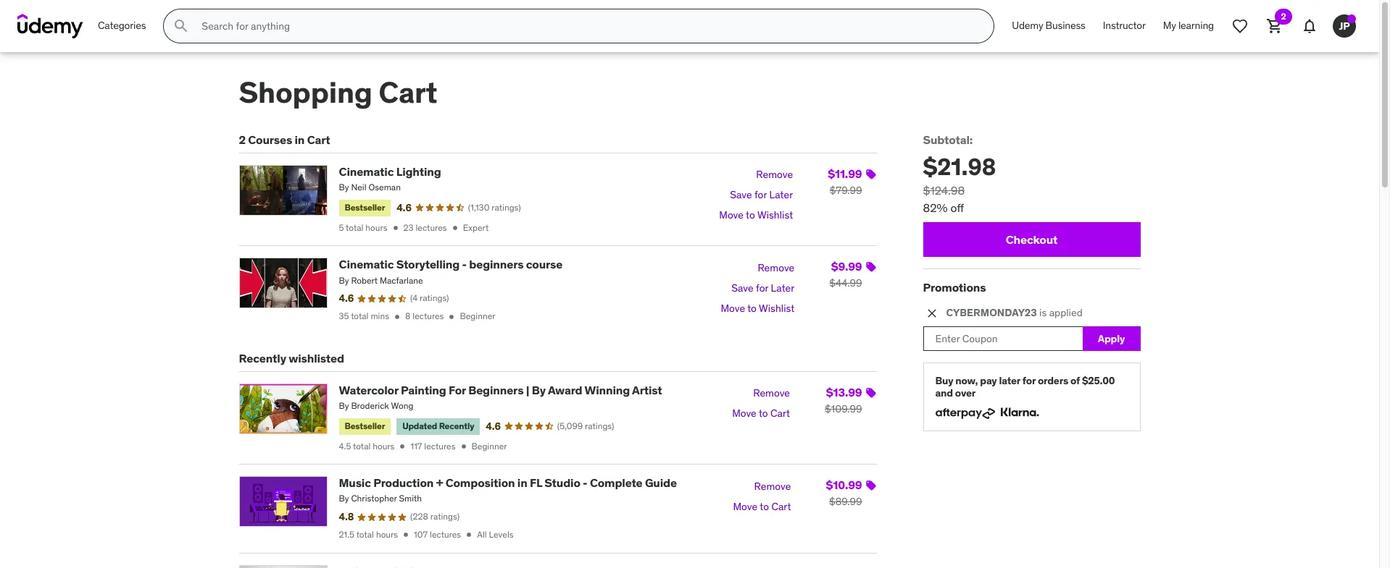 Task type: describe. For each thing, give the bounding box(es) containing it.
studio
[[545, 476, 580, 491]]

watercolor
[[339, 384, 398, 398]]

82%
[[923, 201, 948, 215]]

cybermonday23
[[946, 307, 1037, 320]]

4.6 for watercolor
[[486, 420, 501, 433]]

checkout
[[1006, 232, 1058, 247]]

$79.99
[[830, 184, 862, 197]]

lighting
[[396, 165, 441, 179]]

apply button
[[1083, 327, 1141, 352]]

xxsmall image for 117 lectures
[[398, 442, 408, 452]]

cinematic storytelling - beginners course by robert macfarlane
[[339, 258, 563, 286]]

applied
[[1049, 307, 1083, 320]]

pay
[[980, 375, 997, 388]]

4.6 for cinematic
[[397, 201, 412, 215]]

apply
[[1098, 333, 1125, 346]]

$10.99
[[826, 479, 862, 493]]

xxsmall image left 107
[[401, 531, 411, 541]]

complete
[[590, 476, 643, 491]]

(1,130
[[468, 202, 490, 213]]

composition
[[446, 476, 515, 491]]

total for 4.5
[[353, 441, 371, 452]]

- inside music production + composition in fl studio - complete guide by christopher smith
[[583, 476, 587, 491]]

lectures for 23 lectures
[[416, 222, 447, 233]]

updated
[[402, 421, 437, 432]]

music
[[339, 476, 371, 491]]

coupon icon image for $10.99
[[865, 481, 877, 492]]

in inside music production + composition in fl studio - complete guide by christopher smith
[[517, 476, 527, 491]]

coupon icon image for $13.99
[[865, 388, 877, 399]]

117
[[411, 441, 422, 452]]

music production + composition in fl studio - complete guide by christopher smith
[[339, 476, 677, 505]]

$25.00
[[1082, 375, 1115, 388]]

jp
[[1339, 19, 1350, 32]]

now,
[[956, 375, 978, 388]]

remove button left $13.99 $109.99
[[753, 384, 790, 405]]

levels
[[489, 530, 514, 541]]

mins
[[371, 311, 389, 322]]

my learning
[[1163, 19, 1214, 32]]

move to cart button for remove button left of $13.99 $109.99
[[732, 405, 790, 425]]

hours for cinematic
[[366, 222, 387, 233]]

jp link
[[1327, 9, 1362, 43]]

shopping
[[239, 75, 372, 111]]

(5,099
[[557, 421, 583, 432]]

later
[[999, 375, 1020, 388]]

is
[[1039, 307, 1047, 320]]

and
[[935, 387, 953, 400]]

wishlist for save for later button to the bottom
[[759, 302, 795, 315]]

udemy image
[[17, 14, 83, 38]]

lectures for 8 lectures
[[413, 311, 444, 322]]

xxsmall image left the '23' at the left of the page
[[390, 223, 401, 233]]

1 vertical spatial remove move to cart
[[733, 480, 791, 514]]

oseman
[[369, 182, 401, 193]]

2 link
[[1258, 9, 1292, 43]]

smith
[[399, 494, 422, 505]]

cinematic lighting link
[[339, 165, 441, 179]]

buy
[[935, 375, 953, 388]]

2 for 2 courses in cart
[[239, 133, 246, 147]]

all levels
[[477, 530, 514, 541]]

|
[[526, 384, 529, 398]]

all
[[477, 530, 487, 541]]

production
[[373, 476, 434, 491]]

5 total hours
[[339, 222, 387, 233]]

course
[[526, 258, 563, 272]]

(228 ratings)
[[410, 512, 460, 523]]

xxsmall image for 8 lectures
[[392, 312, 402, 322]]

+
[[436, 476, 443, 491]]

bestseller for watercolor painting for beginners | by award winning artist
[[345, 421, 385, 432]]

by right |
[[532, 384, 546, 398]]

xxsmall image for 8 lectures
[[447, 312, 457, 322]]

remove left $11.99 at the top
[[756, 168, 793, 181]]

$124.98
[[923, 184, 965, 198]]

beginner for 8 lectures
[[460, 311, 495, 322]]

remove button left $9.99 $44.99
[[758, 258, 795, 279]]

$21.98
[[923, 152, 996, 182]]

wishlist for top save for later button
[[757, 209, 793, 222]]

music production + composition in fl studio - complete guide link
[[339, 476, 677, 491]]

2 vertical spatial hours
[[376, 530, 398, 541]]

5
[[339, 222, 344, 233]]

off
[[951, 201, 964, 215]]

updated recently
[[402, 421, 474, 432]]

later for remove button to the left of $11.99 at the top
[[769, 189, 793, 202]]

4.5 total hours
[[339, 441, 395, 452]]

afterpay image
[[935, 409, 995, 420]]

artist
[[632, 384, 662, 398]]

move to cart button for remove button left of $10.99
[[733, 497, 791, 518]]

xxsmall image for 117 lectures
[[458, 442, 469, 452]]

35
[[339, 311, 349, 322]]

wishlisted
[[289, 351, 344, 366]]

submit search image
[[173, 17, 190, 35]]

total for 5
[[346, 222, 363, 233]]

subtotal:
[[923, 133, 973, 147]]

(4 ratings)
[[410, 293, 449, 304]]

107 lectures
[[414, 530, 461, 541]]

instructor link
[[1094, 9, 1154, 43]]

lectures for 117 lectures
[[424, 441, 456, 452]]

(228
[[410, 512, 428, 523]]

4 ratings element
[[410, 293, 449, 305]]

small image
[[925, 307, 939, 321]]

4.5
[[339, 441, 351, 452]]

1 vertical spatial 4.6
[[339, 292, 354, 305]]

of
[[1071, 375, 1080, 388]]

2 courses in cart
[[239, 133, 330, 147]]

4.8
[[339, 511, 354, 524]]

guide
[[645, 476, 677, 491]]

by left broderick
[[339, 401, 349, 412]]

you have alerts image
[[1347, 14, 1356, 23]]

107
[[414, 530, 428, 541]]

neil
[[351, 182, 366, 193]]

robert
[[351, 275, 378, 286]]

$10.99 $89.99
[[826, 479, 862, 509]]

buy now, pay later for orders of $25.00 and over
[[935, 375, 1115, 400]]

storytelling
[[396, 258, 460, 272]]

udemy business
[[1012, 19, 1086, 32]]



Task type: locate. For each thing, give the bounding box(es) containing it.
2 bestseller from the top
[[345, 421, 385, 432]]

promotions
[[923, 281, 986, 295]]

udemy
[[1012, 19, 1043, 32]]

cinematic up robert
[[339, 258, 394, 272]]

award
[[548, 384, 582, 398]]

23
[[403, 222, 414, 233]]

later left the $44.99
[[771, 282, 795, 295]]

shopping cart with 2 items image
[[1266, 17, 1284, 35]]

1 vertical spatial 2
[[239, 133, 246, 147]]

0 vertical spatial xxsmall image
[[450, 223, 460, 233]]

1 vertical spatial wishlist
[[759, 302, 795, 315]]

by up 4.8
[[339, 494, 349, 505]]

by left robert
[[339, 275, 349, 286]]

hours for music
[[373, 441, 395, 452]]

2 left the courses
[[239, 133, 246, 147]]

1 vertical spatial for
[[756, 282, 768, 295]]

remove button left $10.99
[[754, 477, 791, 497]]

117 lectures
[[411, 441, 456, 452]]

to
[[746, 209, 755, 222], [747, 302, 757, 315], [759, 408, 768, 421], [760, 500, 769, 514]]

23 lectures
[[403, 222, 447, 233]]

1 vertical spatial save
[[732, 282, 754, 295]]

ratings) right (5,099
[[585, 421, 614, 432]]

ratings) inside 5,099 ratings 'element'
[[585, 421, 614, 432]]

ratings) for (228 ratings)
[[430, 512, 460, 523]]

wong
[[391, 401, 413, 412]]

$13.99
[[826, 386, 862, 400]]

remove button
[[756, 165, 793, 186], [758, 258, 795, 279], [753, 384, 790, 405], [754, 477, 791, 497]]

expert
[[463, 222, 489, 233]]

1 vertical spatial move to cart button
[[733, 497, 791, 518]]

by left neil
[[339, 182, 349, 193]]

hours left the '23' at the left of the page
[[366, 222, 387, 233]]

$11.99 $79.99
[[828, 167, 862, 197]]

cybermonday23 is applied
[[946, 307, 1083, 320]]

xxsmall image left all
[[464, 531, 474, 541]]

0 vertical spatial beginner
[[460, 311, 495, 322]]

35 total mins
[[339, 311, 389, 322]]

recently left wishlisted at the left of the page
[[239, 351, 286, 366]]

remove left $13.99 $109.99
[[753, 387, 790, 400]]

1 horizontal spatial in
[[517, 476, 527, 491]]

1 vertical spatial -
[[583, 476, 587, 491]]

ratings) for (4 ratings)
[[420, 293, 449, 304]]

0 vertical spatial wishlist
[[757, 209, 793, 222]]

0 vertical spatial bestseller
[[345, 202, 385, 213]]

1 vertical spatial later
[[771, 282, 795, 295]]

8
[[405, 311, 411, 322]]

1 cinematic from the top
[[339, 165, 394, 179]]

0 vertical spatial for
[[755, 189, 767, 202]]

lectures right the '23' at the left of the page
[[416, 222, 447, 233]]

total for 21.5
[[356, 530, 374, 541]]

1 vertical spatial save for later button
[[732, 279, 795, 299]]

ratings) inside 1,130 ratings element
[[492, 202, 521, 213]]

1 vertical spatial recently
[[439, 421, 474, 432]]

in right the courses
[[295, 133, 305, 147]]

4.6 up "35"
[[339, 292, 354, 305]]

total right "21.5"
[[356, 530, 374, 541]]

2 for 2
[[1281, 11, 1286, 22]]

by inside "cinematic storytelling - beginners course by robert macfarlane"
[[339, 275, 349, 286]]

0 horizontal spatial in
[[295, 133, 305, 147]]

4.6
[[397, 201, 412, 215], [339, 292, 354, 305], [486, 420, 501, 433]]

total
[[346, 222, 363, 233], [351, 311, 369, 322], [353, 441, 371, 452], [356, 530, 374, 541]]

coupon icon image right $9.99
[[865, 262, 877, 274]]

1 vertical spatial hours
[[373, 441, 395, 452]]

xxsmall image right 8 lectures
[[447, 312, 457, 322]]

coupon icon image right $11.99 at the top
[[865, 169, 877, 181]]

ratings) for (5,099 ratings)
[[585, 421, 614, 432]]

recently
[[239, 351, 286, 366], [439, 421, 474, 432]]

subtotal: $21.98 $124.98 82% off
[[923, 133, 996, 215]]

lectures down "4 ratings" element
[[413, 311, 444, 322]]

5,099 ratings element
[[557, 421, 614, 433]]

coupon icon image for $11.99
[[865, 169, 877, 181]]

move to cart button
[[732, 405, 790, 425], [733, 497, 791, 518]]

ratings) right (1,130
[[492, 202, 521, 213]]

wishlist
[[757, 209, 793, 222], [759, 302, 795, 315]]

coupon icon image for $9.99
[[865, 262, 877, 274]]

ratings) inside "4 ratings" element
[[420, 293, 449, 304]]

Enter Coupon text field
[[923, 327, 1083, 352]]

1 horizontal spatial 4.6
[[397, 201, 412, 215]]

1 horizontal spatial 2
[[1281, 11, 1286, 22]]

lectures
[[416, 222, 447, 233], [413, 311, 444, 322], [424, 441, 456, 452], [430, 530, 461, 541]]

$89.99
[[829, 496, 862, 509]]

categories
[[98, 19, 146, 32]]

0 vertical spatial move to cart button
[[732, 405, 790, 425]]

1 vertical spatial in
[[517, 476, 527, 491]]

2 horizontal spatial 4.6
[[486, 420, 501, 433]]

move to wishlist button for save for later button to the bottom
[[721, 299, 795, 319]]

klarna image
[[1001, 406, 1039, 420]]

- right studio
[[583, 476, 587, 491]]

21.5 total hours
[[339, 530, 398, 541]]

cinematic inside cinematic lighting by neil oseman
[[339, 165, 394, 179]]

3 coupon icon image from the top
[[865, 388, 877, 399]]

0 vertical spatial save for later button
[[730, 186, 793, 206]]

xxsmall image left expert
[[450, 223, 460, 233]]

move to wishlist button for top save for later button
[[719, 206, 793, 226]]

by inside music production + composition in fl studio - complete guide by christopher smith
[[339, 494, 349, 505]]

lectures down 228 ratings element
[[430, 530, 461, 541]]

later for remove button to the left of $9.99 $44.99
[[771, 282, 795, 295]]

fl
[[530, 476, 542, 491]]

remove
[[756, 168, 793, 181], [758, 261, 795, 274], [753, 387, 790, 400], [754, 480, 791, 493]]

- inside "cinematic storytelling - beginners course by robert macfarlane"
[[462, 258, 467, 272]]

bestseller for cinematic lighting
[[345, 202, 385, 213]]

$44.99
[[829, 277, 862, 290]]

move
[[719, 209, 744, 222], [721, 302, 745, 315], [732, 408, 757, 421], [733, 500, 758, 514]]

1,130 ratings element
[[468, 202, 521, 214]]

0 vertical spatial move to wishlist button
[[719, 206, 793, 226]]

macfarlane
[[380, 275, 423, 286]]

for
[[449, 384, 466, 398]]

lectures down updated recently
[[424, 441, 456, 452]]

0 vertical spatial 4.6
[[397, 201, 412, 215]]

0 vertical spatial in
[[295, 133, 305, 147]]

for inside the buy now, pay later for orders of $25.00 and over
[[1023, 375, 1036, 388]]

xxsmall image
[[450, 223, 460, 233], [392, 312, 402, 322], [398, 442, 408, 452]]

(5,099 ratings)
[[557, 421, 614, 432]]

remove button left $11.99 at the top
[[756, 165, 793, 186]]

coupon icon image right $10.99
[[865, 481, 877, 492]]

1 bestseller from the top
[[345, 202, 385, 213]]

1 horizontal spatial recently
[[439, 421, 474, 432]]

my learning link
[[1154, 9, 1223, 43]]

1 vertical spatial bestseller
[[345, 421, 385, 432]]

total right "4.5"
[[353, 441, 371, 452]]

total for 35
[[351, 311, 369, 322]]

228 ratings element
[[410, 512, 460, 524]]

over
[[955, 387, 976, 400]]

0 vertical spatial recently
[[239, 351, 286, 366]]

total right "35"
[[351, 311, 369, 322]]

learning
[[1178, 19, 1214, 32]]

0 vertical spatial 2
[[1281, 11, 1286, 22]]

hours left 117
[[373, 441, 395, 452]]

0 vertical spatial later
[[769, 189, 793, 202]]

2 left notifications icon
[[1281, 11, 1286, 22]]

hours
[[366, 222, 387, 233], [373, 441, 395, 452], [376, 530, 398, 541]]

orders
[[1038, 375, 1068, 388]]

beginners
[[469, 258, 524, 272]]

4.6 up the '23' at the left of the page
[[397, 201, 412, 215]]

0 vertical spatial save
[[730, 189, 752, 202]]

notifications image
[[1301, 17, 1318, 35]]

move to wishlist button
[[719, 206, 793, 226], [721, 299, 795, 319]]

xxsmall image for 107 lectures
[[464, 531, 474, 541]]

bestseller
[[345, 202, 385, 213], [345, 421, 385, 432]]

$9.99 $44.99
[[829, 260, 862, 290]]

christopher
[[351, 494, 397, 505]]

cinematic lighting by neil oseman
[[339, 165, 441, 193]]

cinematic
[[339, 165, 394, 179], [339, 258, 394, 272]]

recently up 117 lectures on the left of the page
[[439, 421, 474, 432]]

hours left 107
[[376, 530, 398, 541]]

xxsmall image
[[390, 223, 401, 233], [447, 312, 457, 322], [458, 442, 469, 452], [401, 531, 411, 541], [464, 531, 474, 541]]

0 horizontal spatial 4.6
[[339, 292, 354, 305]]

$11.99
[[828, 167, 862, 181]]

beginner up composition
[[472, 441, 507, 452]]

ratings) for (1,130 ratings)
[[492, 202, 521, 213]]

2 cinematic from the top
[[339, 258, 394, 272]]

beginner down "cinematic storytelling - beginners course by robert macfarlane"
[[460, 311, 495, 322]]

cinematic storytelling - beginners course link
[[339, 258, 563, 272]]

beginners
[[468, 384, 524, 398]]

wishlist image
[[1231, 17, 1249, 35]]

1 vertical spatial cinematic
[[339, 258, 394, 272]]

0 horizontal spatial 2
[[239, 133, 246, 147]]

in left fl
[[517, 476, 527, 491]]

(1,130 ratings)
[[468, 202, 521, 213]]

1 coupon icon image from the top
[[865, 169, 877, 181]]

0 horizontal spatial recently
[[239, 351, 286, 366]]

broderick
[[351, 401, 389, 412]]

0 vertical spatial remove save for later move to wishlist
[[719, 168, 793, 222]]

in
[[295, 133, 305, 147], [517, 476, 527, 491]]

winning
[[585, 384, 630, 398]]

bestseller up 5 total hours
[[345, 202, 385, 213]]

1 vertical spatial xxsmall image
[[392, 312, 402, 322]]

$9.99
[[831, 260, 862, 274]]

business
[[1046, 19, 1086, 32]]

watercolor painting for beginners | by award winning artist by broderick wong
[[339, 384, 662, 412]]

xxsmall image right 117 lectures on the left of the page
[[458, 442, 469, 452]]

xxsmall image left 8
[[392, 312, 402, 322]]

remove left $9.99 $44.99
[[758, 261, 795, 274]]

ratings) inside 228 ratings element
[[430, 512, 460, 523]]

2 vertical spatial for
[[1023, 375, 1036, 388]]

1 horizontal spatial -
[[583, 476, 587, 491]]

cinematic inside "cinematic storytelling - beginners course by robert macfarlane"
[[339, 258, 394, 272]]

bestseller up 4.5 total hours
[[345, 421, 385, 432]]

4.6 down watercolor painting for beginners | by award winning artist by broderick wong
[[486, 420, 501, 433]]

cinematic up neil
[[339, 165, 394, 179]]

0 vertical spatial cinematic
[[339, 165, 394, 179]]

cinematic for cinematic storytelling - beginners course
[[339, 258, 394, 272]]

1 vertical spatial move to wishlist button
[[721, 299, 795, 319]]

ratings) right (4
[[420, 293, 449, 304]]

- left beginners
[[462, 258, 467, 272]]

0 vertical spatial hours
[[366, 222, 387, 233]]

for
[[755, 189, 767, 202], [756, 282, 768, 295], [1023, 375, 1036, 388]]

8 lectures
[[405, 311, 444, 322]]

0 horizontal spatial -
[[462, 258, 467, 272]]

1 vertical spatial remove save for later move to wishlist
[[721, 261, 795, 315]]

2 vertical spatial 4.6
[[486, 420, 501, 433]]

2 vertical spatial xxsmall image
[[398, 442, 408, 452]]

remove left $10.99
[[754, 480, 791, 493]]

watercolor painting for beginners | by award winning artist link
[[339, 384, 662, 398]]

ratings) up 107 lectures
[[430, 512, 460, 523]]

shopping cart
[[239, 75, 437, 111]]

remove move to cart
[[732, 387, 790, 421], [733, 480, 791, 514]]

2 coupon icon image from the top
[[865, 262, 877, 274]]

udemy business link
[[1003, 9, 1094, 43]]

xxsmall image left 117
[[398, 442, 408, 452]]

by
[[339, 182, 349, 193], [339, 275, 349, 286], [532, 384, 546, 398], [339, 401, 349, 412], [339, 494, 349, 505]]

1 vertical spatial beginner
[[472, 441, 507, 452]]

coupon icon image
[[865, 169, 877, 181], [865, 262, 877, 274], [865, 388, 877, 399], [865, 481, 877, 492]]

0 vertical spatial -
[[462, 258, 467, 272]]

coupon icon image right $13.99
[[865, 388, 877, 399]]

4 coupon icon image from the top
[[865, 481, 877, 492]]

categories button
[[89, 9, 155, 43]]

0 vertical spatial remove move to cart
[[732, 387, 790, 421]]

remove save for later move to wishlist
[[719, 168, 793, 222], [721, 261, 795, 315]]

$109.99
[[825, 403, 862, 416]]

cinematic for cinematic lighting
[[339, 165, 394, 179]]

$13.99 $109.99
[[825, 386, 862, 416]]

lectures for 107 lectures
[[430, 530, 461, 541]]

Search for anything text field
[[199, 14, 977, 38]]

total right 5
[[346, 222, 363, 233]]

later left $79.99
[[769, 189, 793, 202]]

beginner for 117 lectures
[[472, 441, 507, 452]]

by inside cinematic lighting by neil oseman
[[339, 182, 349, 193]]

my
[[1163, 19, 1176, 32]]



Task type: vqa. For each thing, say whether or not it's contained in the screenshot.
The in progressive web apps (pwa) - the complete guide
no



